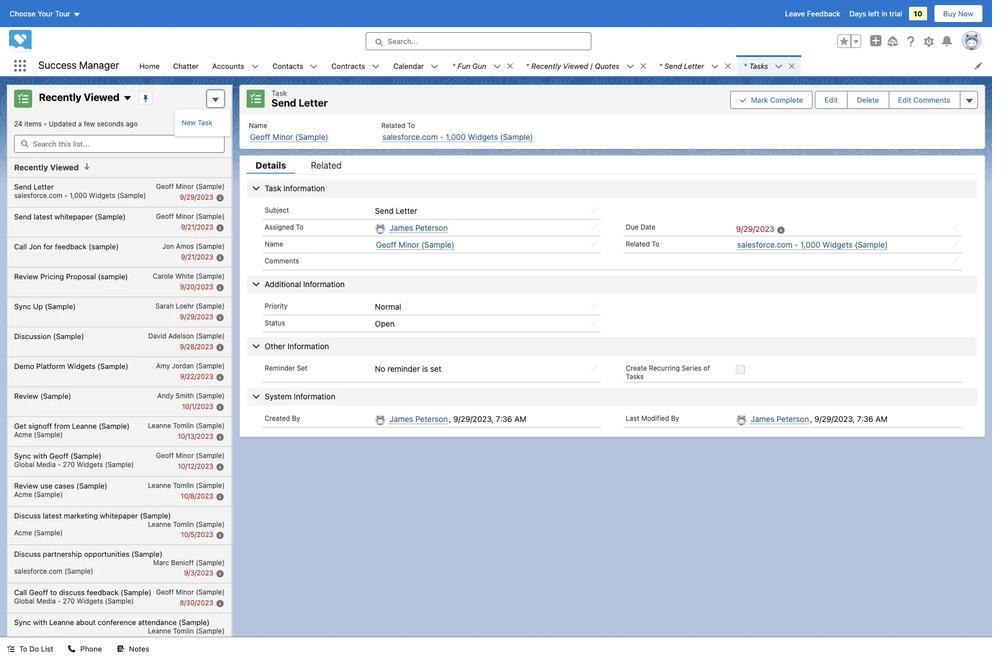 Task type: describe. For each thing, give the bounding box(es) containing it.
1 vertical spatial recently
[[39, 92, 82, 103]]

james peterson link for assigned to
[[390, 223, 448, 233]]

acme for discuss latest marketing whitepaper (sample)
[[14, 529, 32, 537]]

9/21/2023 for call jon for feedback (sample)
[[181, 253, 213, 261]]

calendar list item
[[387, 55, 446, 76]]

send inside task send letter
[[272, 97, 296, 109]]

recently viewed status
[[14, 120, 49, 128]]

items
[[24, 120, 42, 128]]

review for review pricing proposal (sample)
[[14, 272, 38, 281]]

contracts link
[[325, 55, 372, 76]]

text default image inside contracts 'list item'
[[372, 63, 380, 70]]

edit button
[[816, 91, 847, 108]]

conference
[[98, 618, 136, 627]]

additional information button
[[247, 275, 978, 294]]

edit comments button
[[890, 91, 960, 108]]

task information
[[265, 183, 325, 193]]

tasks inside list item
[[750, 61, 769, 70]]

global media - 270 widgets (sample) for sync with geoff (sample)
[[14, 460, 134, 469]]

text default image right quotes
[[640, 62, 647, 70]]

james peterson link for last modified by
[[751, 414, 809, 425]]

peterson for last modified by
[[777, 414, 809, 424]]

created by
[[265, 414, 300, 423]]

salesforce.com (sample)
[[14, 567, 93, 576]]

additional information
[[265, 279, 345, 289]]

text default image inside accounts list item
[[251, 63, 259, 70]]

review for review (sample)
[[14, 392, 38, 401]]

review (sample)
[[14, 392, 71, 401]]

set
[[297, 364, 308, 373]]

salesforce.com - 1,000 widgets (sample) inside select an item from this list to open it. 'list box'
[[14, 191, 146, 200]]

priority
[[265, 302, 288, 310]]

list containing home
[[133, 55, 993, 76]]

2 vertical spatial 9/29/2023
[[180, 313, 213, 321]]

whitepaper inside the discuss latest marketing whitepaper (sample) leanne tomlin (sample)
[[100, 511, 138, 520]]

related for related
[[311, 160, 342, 170]]

select list display image
[[180, 110, 204, 128]]

cases
[[55, 481, 74, 490]]

1 by from the left
[[292, 414, 300, 423]]

1,000 inside select an item from this list to open it. 'list box'
[[70, 191, 87, 200]]

success
[[38, 59, 77, 71]]

sync for sync up (sample)
[[14, 302, 31, 311]]

7:36 for last modified by
[[857, 414, 874, 424]]

media for sync with geoff (sample)
[[36, 460, 56, 469]]

last
[[626, 414, 640, 423]]

0 vertical spatial group
[[838, 34, 862, 48]]

edit for edit
[[825, 95, 838, 104]]

andy smith (sample)
[[157, 392, 225, 400]]

1 vertical spatial (sample)
[[98, 272, 128, 281]]

send letter inside select an item from this list to open it. 'list box'
[[14, 182, 54, 191]]

24
[[14, 120, 22, 128]]

acme (sample) for discuss latest marketing whitepaper (sample)
[[14, 529, 63, 537]]

set
[[430, 364, 442, 374]]

smith
[[176, 392, 194, 400]]

home
[[140, 61, 160, 70]]

leave feedback
[[786, 9, 841, 18]]

* fun gun
[[452, 61, 487, 70]]

contacts
[[273, 61, 303, 70]]

9/29/2023, for last modified by
[[815, 414, 855, 424]]

none search field inside recently viewed|tasks|list view element
[[14, 135, 225, 153]]

reminder
[[265, 364, 295, 373]]

to do list
[[19, 645, 53, 654]]

widgets inside related to salesforce.com - 1,000 widgets (sample)
[[468, 132, 498, 141]]

review for review use cases (sample)
[[14, 481, 38, 490]]

sync with geoff (sample)
[[14, 451, 101, 460]]

reminder
[[388, 364, 420, 374]]

letter inside select an item from this list to open it. 'list box'
[[34, 182, 54, 191]]

home link
[[133, 55, 166, 76]]

* tasks
[[744, 61, 769, 70]]

list containing geoff minor (sample)
[[240, 114, 985, 149]]

information for task information
[[284, 183, 325, 193]]

trial
[[890, 9, 903, 18]]

global media - 270 widgets (sample) for call geoff to discuss feedback (sample)
[[14, 597, 134, 606]]

text default image right * send letter in the right top of the page
[[711, 63, 719, 70]]

david
[[148, 332, 166, 340]]

leanne up the discuss latest marketing whitepaper (sample) leanne tomlin (sample)
[[148, 481, 171, 490]]

date
[[641, 223, 656, 231]]

discuss partnership opportunities (sample) marc benioff (sample)
[[14, 550, 225, 567]]

2 by from the left
[[671, 414, 680, 423]]

related link
[[302, 160, 351, 174]]

james for assigned to
[[390, 223, 414, 232]]

peterson for assigned to
[[416, 223, 448, 232]]

list
[[41, 645, 53, 654]]

assigned
[[265, 223, 294, 231]]

sync inside 'sync with leanne about conference attendance (sample) leanne tomlin (sample)'
[[14, 618, 31, 627]]

buy
[[944, 9, 957, 18]]

review use cases (sample)
[[14, 481, 107, 490]]

chatter
[[173, 61, 199, 70]]

1 vertical spatial send letter
[[375, 206, 417, 215]]

letter inside task send letter
[[299, 97, 328, 109]]

andy
[[157, 392, 174, 400]]

contacts link
[[266, 55, 310, 76]]

* for * send letter
[[659, 61, 663, 70]]

geoff inside the call geoff to discuss feedback (sample) geoff minor (sample)
[[156, 588, 174, 597]]

quotes
[[595, 61, 620, 70]]

select an item from this list to open it. list box
[[7, 178, 232, 661]]

edit for edit comments
[[899, 95, 912, 104]]

manager
[[79, 59, 119, 71]]

geoff minor (sample) for send latest whitepaper (sample)
[[156, 212, 225, 220]]

text default image down search recently viewed list view. search box on the top left of page
[[83, 163, 91, 171]]

text default image inside notes button
[[117, 646, 125, 653]]

comments inside edit comments button
[[914, 95, 951, 104]]

task for send
[[272, 89, 287, 98]]

8/31/2023
[[181, 637, 213, 646]]

accounts link
[[206, 55, 251, 76]]

name for name
[[265, 240, 283, 248]]

270 for sync with geoff (sample)
[[63, 460, 75, 469]]

(sample) inside the call geoff to discuss feedback (sample) geoff minor (sample)
[[196, 588, 225, 597]]

details link
[[247, 160, 295, 174]]

, 9/29/2023, 7:36 am for created by
[[449, 414, 527, 424]]

accounts list item
[[206, 55, 266, 76]]

other information button
[[247, 338, 978, 356]]

2 jon from the left
[[162, 242, 174, 250]]

to inside the to do list button
[[19, 645, 27, 654]]

leanne up 'notes'
[[148, 627, 171, 636]]

0 horizontal spatial comments
[[265, 257, 299, 265]]

leanne inside the discuss latest marketing whitepaper (sample) leanne tomlin (sample)
[[148, 520, 171, 529]]

10/13/2023
[[178, 432, 213, 441]]

about
[[76, 618, 96, 627]]

8/30/2023
[[180, 599, 213, 607]]

contracts list item
[[325, 55, 387, 76]]

phone
[[80, 645, 102, 654]]

with for geoff
[[33, 451, 47, 460]]

modified
[[642, 414, 670, 423]]

1 vertical spatial feedback
[[87, 588, 119, 597]]

for
[[43, 242, 53, 251]]

updated
[[49, 120, 76, 128]]

tasks inside create recurring series of tasks
[[626, 373, 644, 381]]

call for call jon for feedback (sample)
[[14, 242, 27, 251]]

due
[[626, 223, 639, 231]]

with for leanne
[[33, 618, 47, 627]]

text default image inside the to do list button
[[7, 646, 15, 653]]

am for last modified by
[[876, 414, 888, 424]]

james peterson for created by
[[390, 414, 448, 424]]

platform
[[36, 362, 65, 371]]

gun
[[473, 61, 487, 70]]

* send letter
[[659, 61, 705, 70]]

assigned to
[[265, 223, 304, 231]]

leanne tomlin (sample) for review use cases (sample)
[[148, 481, 225, 490]]

leanne right from
[[72, 422, 97, 431]]

no
[[375, 364, 386, 374]]

text default image inside calendar list item
[[431, 63, 439, 70]]

0 vertical spatial (sample)
[[89, 242, 119, 251]]

discuss
[[59, 588, 85, 597]]

text default image inside contacts list item
[[310, 63, 318, 70]]

latest for send
[[34, 212, 53, 221]]

amos
[[176, 242, 194, 250]]

acme (sample) for review use cases (sample)
[[14, 490, 63, 499]]

notes button
[[110, 638, 156, 661]]

1 horizontal spatial viewed
[[84, 92, 120, 103]]

demo platform widgets (sample)
[[14, 362, 128, 371]]

|
[[591, 61, 593, 70]]

tour
[[55, 9, 70, 18]]

carole white (sample)
[[153, 272, 225, 280]]

9/29/2023, for created by
[[454, 414, 494, 424]]

0 vertical spatial feedback
[[55, 242, 87, 251]]

2 vertical spatial recently
[[14, 163, 48, 172]]

(sample) inside name geoff minor (sample)
[[296, 132, 329, 141]]

0 horizontal spatial whitepaper
[[55, 212, 93, 221]]

calendar
[[394, 61, 424, 70]]

due date
[[626, 223, 656, 231]]

2 tomlin from the top
[[173, 481, 194, 490]]

call for call geoff to discuss feedback (sample) geoff minor (sample)
[[14, 588, 27, 597]]

text default image inside phone button
[[68, 646, 76, 653]]

3 list item from the left
[[653, 55, 737, 76]]



Task type: locate. For each thing, give the bounding box(es) containing it.
1 270 from the top
[[63, 460, 75, 469]]

geoff minor (sample) link
[[250, 132, 329, 142], [376, 240, 455, 250]]

0 horizontal spatial ,
[[449, 414, 451, 424]]

name up details
[[249, 121, 268, 130]]

1 horizontal spatial send letter
[[375, 206, 417, 215]]

media for call geoff to discuss feedback (sample)
[[36, 597, 56, 606]]

text default image right gun
[[493, 63, 501, 70]]

, for last modified by
[[811, 414, 813, 424]]

- inside related to salesforce.com - 1,000 widgets (sample)
[[440, 132, 444, 141]]

1 horizontal spatial ,
[[811, 414, 813, 424]]

text default image left 'notes'
[[117, 646, 125, 653]]

0 horizontal spatial 7:36
[[496, 414, 513, 424]]

1 horizontal spatial tasks
[[750, 61, 769, 70]]

edit left delete button
[[825, 95, 838, 104]]

0 horizontal spatial salesforce.com - 1,000 widgets (sample)
[[14, 191, 146, 200]]

text default image right quotes
[[627, 63, 635, 70]]

1 acme (sample) from the top
[[14, 431, 63, 439]]

system information
[[265, 392, 336, 401]]

whitepaper up call jon for feedback (sample) on the top left of page
[[55, 212, 93, 221]]

whitepaper right marketing
[[100, 511, 138, 520]]

(sample) right proposal on the top of the page
[[98, 272, 128, 281]]

geoff minor (sample) for sync with geoff (sample)
[[156, 451, 225, 460]]

tasks up mark
[[750, 61, 769, 70]]

acme (sample) down sync with geoff (sample)
[[14, 490, 63, 499]]

1 sync from the top
[[14, 302, 31, 311]]

james for created by
[[390, 414, 414, 424]]

system information button
[[247, 388, 978, 406]]

leave
[[786, 9, 805, 18]]

leanne tomlin (sample) up 10/8/2023
[[148, 481, 225, 490]]

details
[[256, 160, 286, 170]]

0 vertical spatial 9/29/2023
[[180, 193, 213, 201]]

media
[[36, 460, 56, 469], [36, 597, 56, 606]]

1 horizontal spatial , 9/29/2023, 7:36 am
[[811, 414, 888, 424]]

1 vertical spatial media
[[36, 597, 56, 606]]

review down demo at bottom
[[14, 392, 38, 401]]

1 vertical spatial geoff minor (sample) link
[[376, 240, 455, 250]]

0 horizontal spatial edit
[[825, 95, 838, 104]]

2 discuss from the top
[[14, 550, 41, 559]]

chatter link
[[166, 55, 206, 76]]

1 vertical spatial leanne tomlin (sample)
[[148, 481, 225, 490]]

10/5/2023
[[181, 531, 213, 539]]

task down details link
[[265, 183, 281, 193]]

sync left up
[[14, 302, 31, 311]]

mark
[[751, 95, 769, 104]]

2 edit from the left
[[899, 95, 912, 104]]

additional
[[265, 279, 301, 289]]

text default image right contacts
[[310, 63, 318, 70]]

* up "mark complete" "button"
[[744, 61, 747, 70]]

1 9/29/2023, from the left
[[454, 414, 494, 424]]

0 vertical spatial sync
[[14, 302, 31, 311]]

0 vertical spatial whitepaper
[[55, 212, 93, 221]]

1 list item from the left
[[446, 55, 519, 76]]

information inside system information dropdown button
[[294, 392, 336, 401]]

1 vertical spatial recently viewed
[[14, 163, 79, 172]]

1 horizontal spatial by
[[671, 414, 680, 423]]

open
[[375, 319, 395, 329]]

sarah
[[156, 302, 174, 310]]

sarah loehr (sample)
[[156, 302, 225, 310]]

0 horizontal spatial am
[[515, 414, 527, 424]]

0 vertical spatial list
[[133, 55, 993, 76]]

1 vertical spatial tasks
[[626, 373, 644, 381]]

global left to
[[14, 597, 35, 606]]

2 vertical spatial related
[[626, 240, 650, 248]]

0 vertical spatial name
[[249, 121, 268, 130]]

james peterson link for created by
[[390, 414, 448, 425]]

1 vertical spatial related
[[311, 160, 342, 170]]

1 vertical spatial comments
[[265, 257, 299, 265]]

2 9/21/2023 from the top
[[181, 253, 213, 261]]

0 vertical spatial recently viewed
[[39, 92, 120, 103]]

no reminder is set
[[375, 364, 442, 374]]

peterson for created by
[[416, 414, 448, 424]]

1 9/21/2023 from the top
[[181, 223, 213, 231]]

review pricing proposal (sample)
[[14, 272, 128, 281]]

1 vertical spatial group
[[731, 90, 979, 110]]

related for related to salesforce.com - 1,000 widgets (sample)
[[382, 121, 406, 130]]

2 global from the top
[[14, 597, 35, 606]]

1 vertical spatial latest
[[43, 511, 62, 520]]

by right modified
[[671, 414, 680, 423]]

recently viewed|tasks|list view element
[[7, 85, 232, 661]]

global down get on the left bottom
[[14, 460, 35, 469]]

discuss inside the discuss partnership opportunities (sample) marc benioff (sample)
[[14, 550, 41, 559]]

9/29/2023
[[180, 193, 213, 201], [736, 224, 775, 234], [180, 313, 213, 321]]

(sample)
[[296, 132, 329, 141], [500, 132, 533, 141], [196, 182, 225, 191], [117, 191, 146, 200], [95, 212, 126, 221], [196, 212, 225, 220], [422, 240, 455, 249], [855, 240, 888, 249], [196, 242, 225, 250], [196, 272, 225, 280], [45, 302, 76, 311], [196, 302, 225, 310], [53, 332, 84, 341], [196, 332, 225, 340], [97, 362, 128, 371], [196, 362, 225, 370], [40, 392, 71, 401], [196, 392, 225, 400], [99, 422, 130, 431], [196, 422, 225, 430], [34, 431, 63, 439], [70, 451, 101, 460], [196, 451, 225, 460], [105, 460, 134, 469], [76, 481, 107, 490], [196, 481, 225, 490], [34, 490, 63, 499], [140, 511, 171, 520], [196, 520, 225, 529], [34, 529, 63, 537], [132, 550, 163, 559], [196, 559, 225, 567], [64, 567, 93, 576], [121, 588, 152, 597], [196, 588, 225, 597], [105, 597, 134, 606], [179, 618, 210, 627], [196, 627, 225, 636], [34, 636, 63, 644]]

0 horizontal spatial by
[[292, 414, 300, 423]]

1 jon from the left
[[29, 242, 41, 251]]

leanne tomlin (sample) for get signoff from leanne (sample)
[[148, 422, 225, 430]]

9/21/2023 for send latest whitepaper (sample)
[[181, 223, 213, 231]]

left
[[869, 9, 880, 18]]

0 vertical spatial global media - 270 widgets (sample)
[[14, 460, 134, 469]]

2 with from the top
[[33, 618, 47, 627]]

1 acme from the top
[[14, 431, 32, 439]]

1 vertical spatial 9/21/2023
[[181, 253, 213, 261]]

text default image
[[506, 62, 514, 70], [640, 62, 647, 70], [724, 62, 732, 70], [788, 62, 796, 70], [251, 63, 259, 70], [711, 63, 719, 70], [7, 646, 15, 653]]

1,000 inside related to salesforce.com - 1,000 widgets (sample)
[[446, 132, 466, 141]]

1 vertical spatial name
[[265, 240, 283, 248]]

2 leanne tomlin (sample) from the top
[[148, 481, 225, 490]]

create recurring series of tasks
[[626, 364, 710, 381]]

global media - 270 widgets (sample) up "about"
[[14, 597, 134, 606]]

feedback right 'discuss'
[[87, 588, 119, 597]]

1 global from the top
[[14, 460, 35, 469]]

2 global media - 270 widgets (sample) from the top
[[14, 597, 134, 606]]

1 review from the top
[[14, 272, 38, 281]]

choose your tour button
[[9, 5, 81, 23]]

0 vertical spatial with
[[33, 451, 47, 460]]

4 acme (sample) from the top
[[14, 636, 63, 644]]

from
[[54, 422, 70, 431]]

feedback
[[55, 242, 87, 251], [87, 588, 119, 597]]

tomlin inside 'sync with leanne about conference attendance (sample) leanne tomlin (sample)'
[[173, 627, 194, 636]]

1 horizontal spatial am
[[876, 414, 888, 424]]

1 am from the left
[[515, 414, 527, 424]]

text default image up "ago"
[[123, 94, 132, 103]]

recently left the |
[[532, 61, 561, 70]]

attendance
[[138, 618, 177, 627]]

global for call geoff to discuss feedback (sample)
[[14, 597, 35, 606]]

270 up the cases
[[63, 460, 75, 469]]

recently up updated
[[39, 92, 82, 103]]

name down assigned
[[265, 240, 283, 248]]

sync for sync with geoff (sample)
[[14, 451, 31, 460]]

complete
[[771, 95, 804, 104]]

information right additional
[[303, 279, 345, 289]]

, 9/29/2023, 7:36 am for last modified by
[[811, 414, 888, 424]]

acme up "do"
[[14, 636, 32, 644]]

None search field
[[14, 135, 225, 153]]

latest left marketing
[[43, 511, 62, 520]]

, for created by
[[449, 414, 451, 424]]

recently inside list item
[[532, 61, 561, 70]]

jon
[[29, 242, 41, 251], [162, 242, 174, 250]]

recently
[[532, 61, 561, 70], [39, 92, 82, 103], [14, 163, 48, 172]]

3 sync from the top
[[14, 618, 31, 627]]

0 horizontal spatial , 9/29/2023, 7:36 am
[[449, 414, 527, 424]]

9/3/2023
[[184, 569, 213, 577]]

text default image right '* tasks'
[[775, 63, 783, 70]]

1 horizontal spatial salesforce.com - 1,000 widgets (sample) link
[[738, 240, 888, 250]]

1 vertical spatial task
[[265, 183, 281, 193]]

0 horizontal spatial 9/29/2023,
[[454, 414, 494, 424]]

0 vertical spatial task
[[272, 89, 287, 98]]

loehr
[[176, 302, 194, 310]]

acme for sync with leanne about conference attendance (sample)
[[14, 636, 32, 644]]

list item
[[446, 55, 519, 76], [519, 55, 653, 76], [653, 55, 737, 76], [737, 55, 801, 76]]

10/1/2023
[[182, 402, 213, 411]]

0 horizontal spatial tasks
[[626, 373, 644, 381]]

media left 'discuss'
[[36, 597, 56, 606]]

information down set
[[294, 392, 336, 401]]

2 , 9/29/2023, 7:36 am from the left
[[811, 414, 888, 424]]

edit inside button
[[899, 95, 912, 104]]

media up use
[[36, 460, 56, 469]]

1 horizontal spatial 7:36
[[857, 414, 874, 424]]

0 vertical spatial 270
[[63, 460, 75, 469]]

text default image right gun
[[506, 62, 514, 70]]

salesforce.com - 1,000 widgets (sample) link
[[383, 132, 533, 142], [738, 240, 888, 250]]

1 , from the left
[[449, 414, 451, 424]]

information inside task information dropdown button
[[284, 183, 325, 193]]

review left use
[[14, 481, 38, 490]]

proposal
[[66, 272, 96, 281]]

edit right delete
[[899, 95, 912, 104]]

2 am from the left
[[876, 414, 888, 424]]

tomlin up the 10/5/2023
[[173, 520, 194, 529]]

to for assigned to
[[296, 223, 304, 231]]

text default image left phone on the bottom of page
[[68, 646, 76, 653]]

0 horizontal spatial salesforce.com - 1,000 widgets (sample) link
[[383, 132, 533, 142]]

acme (sample) up sync with geoff (sample)
[[14, 431, 63, 439]]

1 with from the top
[[33, 451, 47, 460]]

minor inside name geoff minor (sample)
[[273, 132, 293, 141]]

1 vertical spatial 270
[[63, 597, 75, 606]]

jon left for
[[29, 242, 41, 251]]

1 vertical spatial call
[[14, 588, 27, 597]]

1 call from the top
[[14, 242, 27, 251]]

to for related to salesforce.com - 1,000 widgets (sample)
[[408, 121, 415, 130]]

related inside related to salesforce.com - 1,000 widgets (sample)
[[382, 121, 406, 130]]

tomlin up 8/31/2023
[[173, 627, 194, 636]]

geoff
[[250, 132, 271, 141], [156, 182, 174, 191], [156, 212, 174, 220], [376, 240, 397, 249], [49, 451, 68, 460], [156, 451, 174, 460], [29, 588, 48, 597], [156, 588, 174, 597]]

list
[[133, 55, 993, 76], [240, 114, 985, 149]]

0 horizontal spatial 1,000
[[70, 191, 87, 200]]

1 horizontal spatial jon
[[162, 242, 174, 250]]

other information
[[265, 342, 329, 351]]

9/21/2023 up the jon amos (sample)
[[181, 223, 213, 231]]

created
[[265, 414, 290, 423]]

with
[[33, 451, 47, 460], [33, 618, 47, 627]]

(sample) inside related to salesforce.com - 1,000 widgets (sample)
[[500, 132, 533, 141]]

1 horizontal spatial related
[[382, 121, 406, 130]]

1 vertical spatial whitepaper
[[100, 511, 138, 520]]

to for related to
[[652, 240, 660, 248]]

1 horizontal spatial edit
[[899, 95, 912, 104]]

use
[[40, 481, 53, 490]]

acme
[[14, 431, 32, 439], [14, 490, 32, 499], [14, 529, 32, 537], [14, 636, 32, 644]]

1 tomlin from the top
[[173, 422, 194, 430]]

viewed up 'seconds' at the left of the page
[[84, 92, 120, 103]]

with up to do list
[[33, 618, 47, 627]]

notes
[[129, 645, 149, 654]]

0 horizontal spatial send letter
[[14, 182, 54, 191]]

global media - 270 widgets (sample)
[[14, 460, 134, 469], [14, 597, 134, 606]]

information down related link
[[284, 183, 325, 193]]

1 horizontal spatial comments
[[914, 95, 951, 104]]

am
[[515, 414, 527, 424], [876, 414, 888, 424]]

buy now button
[[934, 5, 984, 23]]

9/29/2023,
[[454, 414, 494, 424], [815, 414, 855, 424]]

2 270 from the top
[[63, 597, 75, 606]]

0 horizontal spatial related
[[311, 160, 342, 170]]

of
[[704, 364, 710, 373]]

adelson
[[168, 332, 194, 340]]

accounts
[[212, 61, 244, 70]]

name for name geoff minor (sample)
[[249, 121, 268, 130]]

choose your tour
[[10, 9, 70, 18]]

1 horizontal spatial 9/29/2023,
[[815, 414, 855, 424]]

9/28/2023
[[180, 343, 213, 351]]

call left for
[[14, 242, 27, 251]]

with down signoff
[[33, 451, 47, 460]]

signoff
[[28, 422, 52, 431]]

sync up the to do list button
[[14, 618, 31, 627]]

discuss up salesforce.com (sample)
[[14, 550, 41, 559]]

information for system information
[[294, 392, 336, 401]]

tomlin up 10/13/2023
[[173, 422, 194, 430]]

contacts list item
[[266, 55, 325, 76]]

1 * from the left
[[452, 61, 456, 70]]

to do list button
[[0, 638, 60, 661]]

0 horizontal spatial geoff minor (sample) link
[[250, 132, 329, 142]]

1 vertical spatial salesforce.com - 1,000 widgets (sample) link
[[738, 240, 888, 250]]

recently viewed down • on the left top
[[14, 163, 79, 172]]

2 acme (sample) from the top
[[14, 490, 63, 499]]

text default image right calendar
[[431, 63, 439, 70]]

2 , from the left
[[811, 414, 813, 424]]

2 9/29/2023, from the left
[[815, 414, 855, 424]]

1 vertical spatial 9/29/2023
[[736, 224, 775, 234]]

series
[[682, 364, 702, 373]]

information for additional information
[[303, 279, 345, 289]]

acme (sample)
[[14, 431, 63, 439], [14, 490, 63, 499], [14, 529, 63, 537], [14, 636, 63, 644]]

to
[[50, 588, 57, 597]]

7:36 for created by
[[496, 414, 513, 424]]

3 review from the top
[[14, 481, 38, 490]]

to
[[408, 121, 415, 130], [296, 223, 304, 231], [652, 240, 660, 248], [19, 645, 27, 654]]

0 vertical spatial related
[[382, 121, 406, 130]]

minor inside the call geoff to discuss feedback (sample) geoff minor (sample)
[[176, 588, 194, 597]]

2 * from the left
[[526, 61, 529, 70]]

* for * fun gun
[[452, 61, 456, 70]]

270 right to
[[63, 597, 75, 606]]

fun
[[458, 61, 471, 70]]

1 vertical spatial global
[[14, 597, 35, 606]]

to inside related to salesforce.com - 1,000 widgets (sample)
[[408, 121, 415, 130]]

3 acme (sample) from the top
[[14, 529, 63, 537]]

270 for call geoff to discuss feedback (sample)
[[63, 597, 75, 606]]

1 vertical spatial viewed
[[84, 92, 120, 103]]

review left pricing
[[14, 272, 38, 281]]

information inside other information dropdown button
[[288, 342, 329, 351]]

latest for discuss
[[43, 511, 62, 520]]

with inside 'sync with leanne about conference attendance (sample) leanne tomlin (sample)'
[[33, 618, 47, 627]]

get
[[14, 422, 26, 431]]

2 vertical spatial sync
[[14, 618, 31, 627]]

2 sync from the top
[[14, 451, 31, 460]]

10/8/2023
[[181, 492, 213, 501]]

acme left use
[[14, 490, 32, 499]]

am for created by
[[515, 414, 527, 424]]

(sample) up proposal on the top of the page
[[89, 242, 119, 251]]

* for * recently viewed | quotes
[[526, 61, 529, 70]]

text default image
[[310, 63, 318, 70], [372, 63, 380, 70], [431, 63, 439, 70], [493, 63, 501, 70], [627, 63, 635, 70], [775, 63, 783, 70], [123, 94, 132, 103], [83, 163, 91, 171], [68, 646, 76, 653], [117, 646, 125, 653]]

* right quotes
[[659, 61, 663, 70]]

discuss for discuss partnership opportunities (sample)
[[14, 550, 41, 559]]

task
[[272, 89, 287, 98], [265, 183, 281, 193]]

* left fun
[[452, 61, 456, 70]]

viewed left the |
[[563, 61, 589, 70]]

acme left from
[[14, 431, 32, 439]]

recently viewed up the a
[[39, 92, 120, 103]]

0 vertical spatial 9/21/2023
[[181, 223, 213, 231]]

1 edit from the left
[[825, 95, 838, 104]]

acme (sample) up partnership
[[14, 529, 63, 537]]

0 vertical spatial media
[[36, 460, 56, 469]]

tasks
[[750, 61, 769, 70], [626, 373, 644, 381]]

2 horizontal spatial 1,000
[[801, 240, 821, 249]]

leanne left "about"
[[49, 618, 74, 627]]

4 * from the left
[[744, 61, 747, 70]]

leanne tomlin (sample) up 10/13/2023
[[148, 422, 225, 430]]

geoff minor (sample)
[[156, 182, 225, 191], [156, 212, 225, 220], [376, 240, 455, 249], [156, 451, 225, 460]]

2 vertical spatial viewed
[[50, 163, 79, 172]]

acme up salesforce.com (sample)
[[14, 529, 32, 537]]

acme (sample) up to do list
[[14, 636, 63, 644]]

0 vertical spatial recently
[[532, 61, 561, 70]]

name inside name geoff minor (sample)
[[249, 121, 268, 130]]

0 vertical spatial viewed
[[563, 61, 589, 70]]

information
[[284, 183, 325, 193], [303, 279, 345, 289], [288, 342, 329, 351], [294, 392, 336, 401]]

discuss for discuss latest marketing whitepaper (sample)
[[14, 511, 41, 520]]

4 list item from the left
[[737, 55, 801, 76]]

1 leanne tomlin (sample) from the top
[[148, 422, 225, 430]]

1 vertical spatial with
[[33, 618, 47, 627]]

discussion
[[14, 332, 51, 341]]

1 , 9/29/2023, 7:36 am from the left
[[449, 414, 527, 424]]

discuss latest marketing whitepaper (sample) leanne tomlin (sample)
[[14, 511, 225, 529]]

0 vertical spatial salesforce.com - 1,000 widgets (sample) link
[[383, 132, 533, 142]]

9/21/2023 down the jon amos (sample)
[[181, 253, 213, 261]]

9/20/2023
[[180, 283, 213, 291]]

comments
[[914, 95, 951, 104], [265, 257, 299, 265]]

1 vertical spatial salesforce.com - 1,000 widgets (sample)
[[738, 240, 888, 249]]

0 vertical spatial latest
[[34, 212, 53, 221]]

1 horizontal spatial geoff minor (sample) link
[[376, 240, 455, 250]]

information up set
[[288, 342, 329, 351]]

text default image left "do"
[[7, 646, 15, 653]]

feedback right for
[[55, 242, 87, 251]]

1 vertical spatial 1,000
[[70, 191, 87, 200]]

2 acme from the top
[[14, 490, 32, 499]]

3 * from the left
[[659, 61, 663, 70]]

sync down get on the left bottom
[[14, 451, 31, 460]]

task down contacts
[[272, 89, 287, 98]]

2 media from the top
[[36, 597, 56, 606]]

ago
[[126, 120, 138, 128]]

benioff
[[171, 559, 194, 567]]

information for other information
[[288, 342, 329, 351]]

4 acme from the top
[[14, 636, 32, 644]]

2 horizontal spatial related
[[626, 240, 650, 248]]

by right created
[[292, 414, 300, 423]]

latest inside the discuss latest marketing whitepaper (sample) leanne tomlin (sample)
[[43, 511, 62, 520]]

2 list item from the left
[[519, 55, 653, 76]]

2 7:36 from the left
[[857, 414, 874, 424]]

send latest whitepaper (sample)
[[14, 212, 126, 221]]

0 vertical spatial global
[[14, 460, 35, 469]]

task inside task send letter
[[272, 89, 287, 98]]

geoff minor (sample) for send letter
[[156, 182, 225, 191]]

recently down recently viewed "status"
[[14, 163, 48, 172]]

* for * tasks
[[744, 61, 747, 70]]

* right gun
[[526, 61, 529, 70]]

3 acme from the top
[[14, 529, 32, 537]]

text default image right contracts
[[372, 63, 380, 70]]

1 vertical spatial sync
[[14, 451, 31, 460]]

0 vertical spatial tasks
[[750, 61, 769, 70]]

related for related to
[[626, 240, 650, 248]]

4 tomlin from the top
[[173, 627, 194, 636]]

geoff inside name geoff minor (sample)
[[250, 132, 271, 141]]

3 tomlin from the top
[[173, 520, 194, 529]]

call left to
[[14, 588, 27, 597]]

2 vertical spatial 1,000
[[801, 240, 821, 249]]

acme (sample) for sync with leanne about conference attendance (sample)
[[14, 636, 63, 644]]

Search Recently Viewed list view. search field
[[14, 135, 225, 153]]

geoff minor (sample) link inside list
[[250, 132, 329, 142]]

global media - 270 widgets (sample) up the cases
[[14, 460, 134, 469]]

tomlin up 10/8/2023
[[173, 481, 194, 490]]

* recently viewed | quotes
[[526, 61, 620, 70]]

subject
[[265, 206, 289, 214]]

jon amos (sample)
[[162, 242, 225, 250]]

task inside dropdown button
[[265, 183, 281, 193]]

delete
[[857, 95, 880, 104]]

tasks up system information dropdown button
[[626, 373, 644, 381]]

acme for get signoff from leanne (sample)
[[14, 431, 32, 439]]

1 discuss from the top
[[14, 511, 41, 520]]

group containing mark complete
[[731, 90, 979, 110]]

acme (sample) for get signoff from leanne (sample)
[[14, 431, 63, 439]]

1 horizontal spatial 1,000
[[446, 132, 466, 141]]

0 vertical spatial leanne tomlin (sample)
[[148, 422, 225, 430]]

james peterson for last modified by
[[751, 414, 809, 424]]

letter inside list item
[[684, 61, 705, 70]]

leanne up marc
[[148, 520, 171, 529]]

latest up for
[[34, 212, 53, 221]]

recurring
[[649, 364, 680, 373]]

2 vertical spatial review
[[14, 481, 38, 490]]

james for last modified by
[[751, 414, 775, 424]]

global for sync with geoff (sample)
[[14, 460, 35, 469]]

up
[[33, 302, 43, 311]]

name
[[249, 121, 268, 130], [265, 240, 283, 248]]

1 media from the top
[[36, 460, 56, 469]]

1 vertical spatial list
[[240, 114, 985, 149]]

days
[[850, 9, 867, 18]]

1 vertical spatial review
[[14, 392, 38, 401]]

james peterson for assigned to
[[390, 223, 448, 232]]

*
[[452, 61, 456, 70], [526, 61, 529, 70], [659, 61, 663, 70], [744, 61, 747, 70]]

salesforce.com inside related to salesforce.com - 1,000 widgets (sample)
[[383, 132, 438, 141]]

2 horizontal spatial viewed
[[563, 61, 589, 70]]

2 review from the top
[[14, 392, 38, 401]]

text default image left '* tasks'
[[724, 62, 732, 70]]

text default image up complete
[[788, 62, 796, 70]]

salesforce.com
[[383, 132, 438, 141], [14, 191, 63, 200], [738, 240, 793, 249], [14, 567, 63, 576]]

leanne down andy
[[148, 422, 171, 430]]

a
[[78, 120, 82, 128]]

2 call from the top
[[14, 588, 27, 597]]

feedback
[[807, 9, 841, 18]]

viewed down updated
[[50, 163, 79, 172]]

discuss down use
[[14, 511, 41, 520]]

latest
[[34, 212, 53, 221], [43, 511, 62, 520]]

0 vertical spatial 1,000
[[446, 132, 466, 141]]

1 7:36 from the left
[[496, 414, 513, 424]]

group
[[838, 34, 862, 48], [731, 90, 979, 110]]

information inside additional information dropdown button
[[303, 279, 345, 289]]

jon left amos
[[162, 242, 174, 250]]

1 vertical spatial global media - 270 widgets (sample)
[[14, 597, 134, 606]]

9/21/2023
[[181, 223, 213, 231], [181, 253, 213, 261]]

edit inside button
[[825, 95, 838, 104]]

acme for review use cases (sample)
[[14, 490, 32, 499]]

sync with leanne about conference attendance (sample) leanne tomlin (sample)
[[14, 618, 225, 636]]

0 horizontal spatial viewed
[[50, 163, 79, 172]]

discuss inside the discuss latest marketing whitepaper (sample) leanne tomlin (sample)
[[14, 511, 41, 520]]

tomlin inside the discuss latest marketing whitepaper (sample) leanne tomlin (sample)
[[173, 520, 194, 529]]

text default image right accounts
[[251, 63, 259, 70]]

0 horizontal spatial jon
[[29, 242, 41, 251]]

task for information
[[265, 183, 281, 193]]

1 global media - 270 widgets (sample) from the top
[[14, 460, 134, 469]]

1 vertical spatial discuss
[[14, 550, 41, 559]]

0 vertical spatial salesforce.com - 1,000 widgets (sample)
[[14, 191, 146, 200]]

1 horizontal spatial salesforce.com - 1,000 widgets (sample)
[[738, 240, 888, 249]]

related
[[382, 121, 406, 130], [311, 160, 342, 170], [626, 240, 650, 248]]

0 vertical spatial comments
[[914, 95, 951, 104]]



Task type: vqa. For each thing, say whether or not it's contained in the screenshot.
Mon
no



